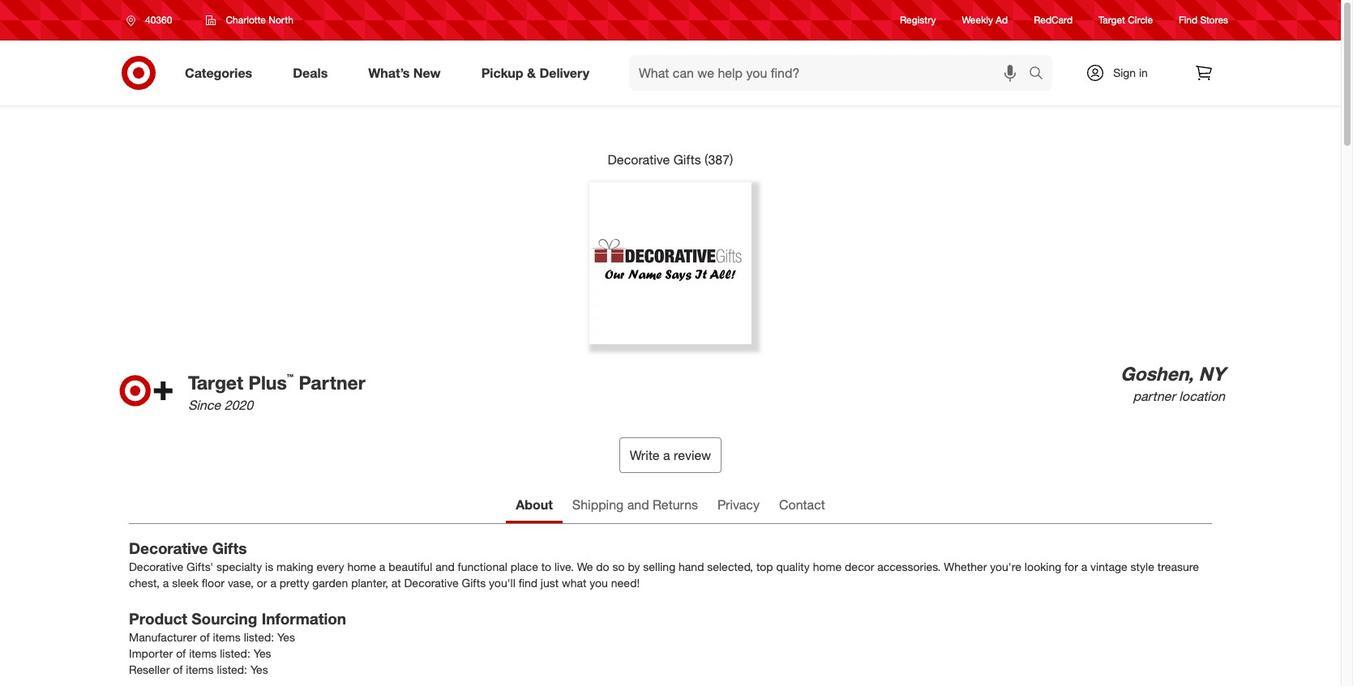 Task type: vqa. For each thing, say whether or not it's contained in the screenshot.
These
no



Task type: describe. For each thing, give the bounding box(es) containing it.
search
[[1022, 66, 1061, 82]]

sourcing
[[192, 609, 257, 628]]

floor
[[202, 576, 225, 590]]

2 vertical spatial of
[[173, 663, 183, 677]]

decorative gifts decorative gifts' specialty is making every home a beautiful and functional place to live. we do so by selling hand selected, top quality home decor accessories. whether you're looking for a vintage style treasure chest, a sleek floor vase, or a pretty garden planter, at decorative gifts you'll find just what you need!
[[129, 539, 1199, 590]]

shipping and returns link
[[563, 490, 708, 523]]

0 vertical spatial of
[[200, 631, 210, 644]]

partner
[[1133, 388, 1176, 404]]

(387)
[[705, 152, 733, 168]]

manufacturer
[[129, 631, 197, 644]]

do
[[596, 560, 610, 574]]

deals link
[[279, 55, 348, 91]]

chest,
[[129, 576, 160, 590]]

categories link
[[171, 55, 273, 91]]

or
[[257, 576, 267, 590]]

you'll
[[489, 576, 516, 590]]

whether
[[944, 560, 987, 574]]

weekly ad link
[[962, 13, 1008, 27]]

looking
[[1025, 560, 1062, 574]]

treasure
[[1158, 560, 1199, 574]]

just
[[541, 576, 559, 590]]

plus
[[249, 372, 287, 394]]

functional
[[458, 560, 507, 574]]

top
[[756, 560, 773, 574]]

place
[[511, 560, 538, 574]]

1 horizontal spatial gifts
[[462, 576, 486, 590]]

product sourcing information manufacturer of items listed: yes importer of items listed: yes reseller of items listed: yes
[[129, 609, 346, 677]]

importer
[[129, 647, 173, 661]]

categories
[[185, 65, 252, 81]]

new
[[413, 65, 441, 81]]

by
[[628, 560, 640, 574]]

1 home from the left
[[347, 560, 376, 574]]

sign in link
[[1072, 55, 1173, 91]]

&
[[527, 65, 536, 81]]

deals
[[293, 65, 328, 81]]

™
[[287, 372, 294, 386]]

2 vertical spatial yes
[[250, 663, 268, 677]]

40360
[[145, 14, 172, 26]]

beautiful
[[389, 560, 432, 574]]

redcard link
[[1034, 13, 1073, 27]]

1 vertical spatial yes
[[254, 647, 271, 661]]

hand
[[679, 560, 704, 574]]

in
[[1139, 66, 1148, 79]]

pickup
[[481, 65, 523, 81]]

you're
[[990, 560, 1022, 574]]

a up planter,
[[379, 560, 385, 574]]

decorative down beautiful
[[404, 576, 459, 590]]

gifts for decorative
[[212, 539, 247, 558]]

find stores
[[1179, 14, 1229, 26]]

delivery
[[540, 65, 590, 81]]

about
[[516, 497, 553, 513]]

0 vertical spatial listed:
[[244, 631, 274, 644]]

What can we help you find? suggestions appear below search field
[[629, 55, 1033, 91]]

garden
[[312, 576, 348, 590]]

redcard
[[1034, 14, 1073, 26]]

charlotte north button
[[196, 6, 304, 35]]

write a review
[[630, 447, 711, 464]]

charlotte
[[226, 14, 266, 26]]

write a review button
[[619, 438, 722, 473]]

for
[[1065, 560, 1078, 574]]

about link
[[506, 490, 563, 523]]

0 vertical spatial items
[[213, 631, 241, 644]]

find
[[519, 576, 538, 590]]

2020
[[224, 398, 253, 414]]

what's
[[368, 65, 410, 81]]

returns
[[653, 497, 698, 513]]

decorative gifts (387)
[[608, 152, 733, 168]]

2 vertical spatial listed:
[[217, 663, 247, 677]]

registry link
[[900, 13, 936, 27]]

need!
[[611, 576, 640, 590]]

1 vertical spatial items
[[189, 647, 217, 661]]

target circle link
[[1099, 13, 1153, 27]]



Task type: locate. For each thing, give the bounding box(es) containing it.
gifts up specialty at the left of page
[[212, 539, 247, 558]]

0 vertical spatial gifts
[[674, 152, 701, 168]]

every
[[317, 560, 344, 574]]

registry
[[900, 14, 936, 26]]

pickup & delivery link
[[468, 55, 610, 91]]

a right or
[[270, 576, 276, 590]]

2 vertical spatial gifts
[[462, 576, 486, 590]]

partner
[[299, 372, 366, 394]]

write
[[630, 447, 660, 464]]

ad
[[996, 14, 1008, 26]]

1 vertical spatial listed:
[[220, 647, 250, 661]]

stores
[[1201, 14, 1229, 26]]

location
[[1179, 388, 1225, 404]]

yes
[[277, 631, 295, 644], [254, 647, 271, 661], [250, 663, 268, 677]]

1 horizontal spatial target
[[1099, 14, 1125, 26]]

home up planter,
[[347, 560, 376, 574]]

since
[[188, 398, 221, 414]]

listed:
[[244, 631, 274, 644], [220, 647, 250, 661], [217, 663, 247, 677]]

what's new
[[368, 65, 441, 81]]

live.
[[555, 560, 574, 574]]

2 home from the left
[[813, 560, 842, 574]]

what
[[562, 576, 587, 590]]

what's new link
[[355, 55, 461, 91]]

a right the write
[[663, 447, 670, 464]]

and left the returns
[[627, 497, 649, 513]]

0 horizontal spatial and
[[436, 560, 455, 574]]

of right reseller
[[173, 663, 183, 677]]

weekly
[[962, 14, 993, 26]]

planter,
[[351, 576, 388, 590]]

0 vertical spatial yes
[[277, 631, 295, 644]]

decorative left (387)
[[608, 152, 670, 168]]

0 horizontal spatial home
[[347, 560, 376, 574]]

0 horizontal spatial gifts
[[212, 539, 247, 558]]

1 horizontal spatial and
[[627, 497, 649, 513]]

of
[[200, 631, 210, 644], [176, 647, 186, 661], [173, 663, 183, 677]]

home left the decor
[[813, 560, 842, 574]]

circle
[[1128, 14, 1153, 26]]

is
[[265, 560, 273, 574]]

shipping and returns
[[572, 497, 698, 513]]

ny
[[1199, 362, 1225, 385]]

a right "for"
[[1082, 560, 1088, 574]]

1 horizontal spatial home
[[813, 560, 842, 574]]

target up since
[[188, 372, 243, 394]]

0 horizontal spatial target
[[188, 372, 243, 394]]

pickup & delivery
[[481, 65, 590, 81]]

target for plus
[[188, 372, 243, 394]]

selected,
[[707, 560, 753, 574]]

making
[[277, 560, 313, 574]]

review
[[674, 447, 711, 464]]

sign in
[[1113, 66, 1148, 79]]

contact
[[779, 497, 825, 513]]

reseller
[[129, 663, 170, 677]]

and inside 'link'
[[627, 497, 649, 513]]

selling
[[643, 560, 676, 574]]

and
[[627, 497, 649, 513], [436, 560, 455, 574]]

gifts'
[[187, 560, 213, 574]]

1 vertical spatial of
[[176, 647, 186, 661]]

items
[[213, 631, 241, 644], [189, 647, 217, 661], [186, 663, 214, 677]]

gifts left (387)
[[674, 152, 701, 168]]

style
[[1131, 560, 1155, 574]]

2 vertical spatial items
[[186, 663, 214, 677]]

quality
[[776, 560, 810, 574]]

1 vertical spatial and
[[436, 560, 455, 574]]

decorative up chest,
[[129, 560, 183, 574]]

find stores link
[[1179, 13, 1229, 27]]

1 vertical spatial target
[[188, 372, 243, 394]]

vintage
[[1091, 560, 1128, 574]]

decorative
[[608, 152, 670, 168], [129, 539, 208, 558], [129, 560, 183, 574], [404, 576, 459, 590]]

target for circle
[[1099, 14, 1125, 26]]

0 vertical spatial and
[[627, 497, 649, 513]]

at
[[391, 576, 401, 590]]

a
[[663, 447, 670, 464], [379, 560, 385, 574], [1082, 560, 1088, 574], [163, 576, 169, 590], [270, 576, 276, 590]]

product
[[129, 609, 187, 628]]

shipping
[[572, 497, 624, 513]]

and inside decorative gifts decorative gifts' specialty is making every home a beautiful and functional place to live. we do so by selling hand selected, top quality home decor accessories. whether you're looking for a vintage style treasure chest, a sleek floor vase, or a pretty garden planter, at decorative gifts you'll find just what you need!
[[436, 560, 455, 574]]

40360 button
[[116, 6, 189, 35]]

find
[[1179, 14, 1198, 26]]

target
[[1099, 14, 1125, 26], [188, 372, 243, 394]]

contact link
[[769, 490, 835, 523]]

pretty
[[280, 576, 309, 590]]

you
[[590, 576, 608, 590]]

search button
[[1022, 55, 1061, 94]]

1 vertical spatial gifts
[[212, 539, 247, 558]]

north
[[269, 14, 293, 26]]

goshen, ny partner location
[[1121, 362, 1225, 404]]

0 vertical spatial target
[[1099, 14, 1125, 26]]

sign
[[1113, 66, 1136, 79]]

target plus ™ partner since 2020
[[188, 372, 366, 414]]

decorative up gifts'
[[129, 539, 208, 558]]

we
[[577, 560, 593, 574]]

vase,
[[228, 576, 254, 590]]

2 horizontal spatial gifts
[[674, 152, 701, 168]]

a left sleek on the bottom of the page
[[163, 576, 169, 590]]

accessories.
[[878, 560, 941, 574]]

a inside button
[[663, 447, 670, 464]]

of down sourcing
[[200, 631, 210, 644]]

and right beautiful
[[436, 560, 455, 574]]

target circle
[[1099, 14, 1153, 26]]

sleek
[[172, 576, 199, 590]]

gifts for (387)
[[674, 152, 701, 168]]

gifts
[[674, 152, 701, 168], [212, 539, 247, 558], [462, 576, 486, 590]]

gifts down functional
[[462, 576, 486, 590]]

to
[[541, 560, 551, 574]]

specialty
[[217, 560, 262, 574]]

decor
[[845, 560, 874, 574]]

weekly ad
[[962, 14, 1008, 26]]

target inside target plus ™ partner since 2020
[[188, 372, 243, 394]]

target left circle
[[1099, 14, 1125, 26]]

goshen,
[[1121, 362, 1194, 385]]

of down manufacturer
[[176, 647, 186, 661]]



